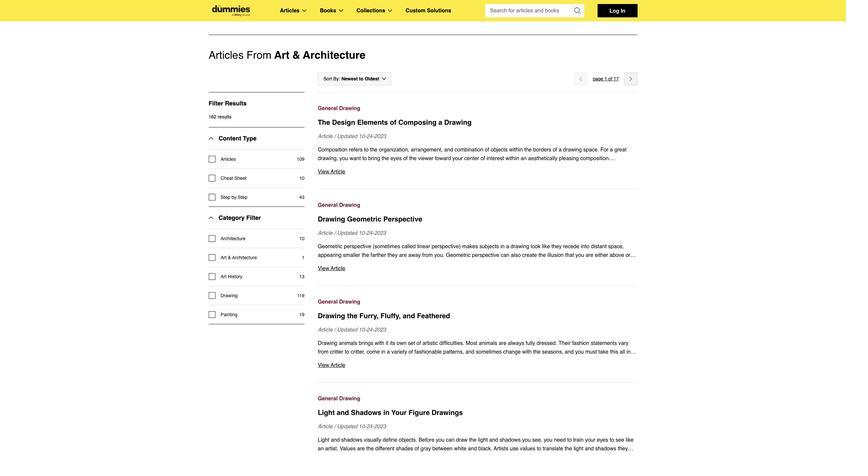 Task type: describe. For each thing, give the bounding box(es) containing it.
view article for geometric
[[318, 266, 346, 272]]

category filter
[[219, 214, 261, 221]]

drawing geometric perspective link
[[318, 214, 638, 224]]

sheet
[[235, 176, 247, 181]]

0 vertical spatial architecture
[[303, 49, 366, 61]]

43
[[300, 195, 305, 200]]

drawing up the
[[339, 299, 361, 305]]

0 horizontal spatial &
[[228, 255, 231, 260]]

history
[[228, 274, 243, 279]]

results
[[218, 114, 232, 119]]

sort
[[324, 76, 332, 81]]

general drawing link for the design elements of composing a drawing
[[318, 104, 638, 113]]

step by step
[[221, 195, 248, 200]]

1 step from the left
[[221, 195, 230, 200]]

the
[[318, 118, 330, 127]]

sort by: newest to oldest
[[324, 76, 380, 81]]

article / updated 10-24-2023 for the
[[318, 327, 386, 333]]

art & architecture
[[221, 255, 257, 260]]

design
[[332, 118, 356, 127]]

1 vertical spatial architecture
[[221, 236, 246, 241]]

log
[[610, 7, 620, 14]]

a
[[439, 118, 443, 127]]

open collections list image
[[388, 9, 393, 12]]

updated for the
[[337, 327, 358, 333]]

log in
[[610, 7, 626, 14]]

the design elements of composing a drawing link
[[318, 117, 638, 128]]

general drawing link for drawing the furry, fluffy, and feathered
[[318, 298, 638, 306]]

1 vertical spatial and
[[337, 409, 349, 417]]

view for drawing geometric perspective
[[318, 266, 330, 272]]

of inside "the design elements of composing a drawing" link
[[390, 118, 397, 127]]

general for the design elements of composing a drawing
[[318, 105, 338, 111]]

view for drawing the furry, fluffy, and feathered
[[318, 363, 330, 369]]

10- for the
[[359, 327, 367, 333]]

0 vertical spatial filter
[[209, 100, 223, 107]]

general for drawing the furry, fluffy, and feathered
[[318, 299, 338, 305]]

open book categories image
[[339, 9, 344, 12]]

view for the design elements of composing a drawing
[[318, 169, 330, 175]]

drawing up painting
[[221, 293, 238, 298]]

drawing the furry, fluffy, and feathered
[[318, 312, 451, 320]]

0 vertical spatial &
[[293, 49, 300, 61]]

162
[[209, 114, 217, 119]]

24- for furry,
[[367, 327, 375, 333]]

from
[[247, 49, 272, 61]]

art for art history
[[221, 274, 227, 279]]

Search for articles and books text field
[[486, 4, 572, 17]]

of inside page 1 of 17 button
[[609, 76, 613, 81]]

in
[[621, 7, 626, 14]]

/ for and
[[334, 424, 336, 430]]

log in link
[[598, 4, 638, 17]]

view article for design
[[318, 169, 346, 175]]

2023 for shadows
[[375, 424, 386, 430]]

elements
[[357, 118, 388, 127]]

logo image
[[209, 5, 254, 16]]

view article link for feathered
[[318, 361, 638, 370]]

2 step from the left
[[238, 195, 248, 200]]

light and shadows in your figure drawings
[[318, 409, 463, 417]]

general drawing for the
[[318, 299, 361, 305]]

24- for elements
[[367, 134, 375, 140]]

books
[[320, 8, 337, 14]]

2023 for perspective
[[375, 230, 386, 236]]

2 view article link from the top
[[318, 264, 638, 273]]

perspective
[[384, 215, 423, 223]]

your
[[392, 409, 407, 417]]

general drawing for design
[[318, 105, 361, 111]]

1 inside button
[[605, 76, 608, 81]]

and inside 'link'
[[403, 312, 415, 320]]

general drawing for geometric
[[318, 202, 361, 208]]

content type button
[[209, 128, 257, 150]]



Task type: locate. For each thing, give the bounding box(es) containing it.
4 article / updated 10-24-2023 from the top
[[318, 424, 386, 430]]

drawing left geometric
[[318, 215, 345, 223]]

by
[[232, 195, 237, 200]]

art right from
[[274, 49, 290, 61]]

general drawing up geometric
[[318, 202, 361, 208]]

drawing right a
[[445, 118, 472, 127]]

article / updated 10-24-2023
[[318, 134, 386, 140], [318, 230, 386, 236], [318, 327, 386, 333], [318, 424, 386, 430]]

and right fluffy,
[[403, 312, 415, 320]]

0 vertical spatial articles
[[280, 8, 300, 14]]

updated down design
[[337, 134, 358, 140]]

figure
[[409, 409, 430, 417]]

page 1 of 17 button
[[593, 75, 619, 83]]

2023 down elements
[[375, 134, 386, 140]]

2023 down drawing the furry, fluffy, and feathered
[[375, 327, 386, 333]]

of
[[609, 76, 613, 81], [390, 118, 397, 127]]

10- for design
[[359, 134, 367, 140]]

articles left open article categories icon
[[280, 8, 300, 14]]

art history
[[221, 274, 243, 279]]

1 vertical spatial view article
[[318, 266, 346, 272]]

general drawing for and
[[318, 396, 361, 402]]

architecture up art & architecture
[[221, 236, 246, 241]]

filter up 162
[[209, 100, 223, 107]]

cheat
[[221, 176, 233, 181]]

2 vertical spatial articles
[[221, 157, 236, 162]]

2023
[[375, 134, 386, 140], [375, 230, 386, 236], [375, 327, 386, 333], [375, 424, 386, 430]]

2 vertical spatial architecture
[[232, 255, 257, 260]]

17
[[614, 76, 619, 81]]

custom solutions
[[406, 8, 452, 14]]

24- for perspective
[[367, 230, 375, 236]]

10- down elements
[[359, 134, 367, 140]]

updated for and
[[337, 424, 358, 430]]

drawing the furry, fluffy, and feathered link
[[318, 311, 638, 321]]

3 view article from the top
[[318, 363, 346, 369]]

0 vertical spatial of
[[609, 76, 613, 81]]

view
[[318, 169, 330, 175], [318, 266, 330, 272], [318, 363, 330, 369]]

0 vertical spatial 10
[[300, 176, 305, 181]]

3 view from the top
[[318, 363, 330, 369]]

cheat sheet
[[221, 176, 247, 181]]

0 vertical spatial view article
[[318, 169, 346, 175]]

article / updated 10-24-2023 down the
[[318, 327, 386, 333]]

1 10 from the top
[[300, 176, 305, 181]]

4 / from the top
[[334, 424, 336, 430]]

1 right 'page'
[[605, 76, 608, 81]]

view article link for a
[[318, 168, 638, 176]]

articles left from
[[209, 49, 244, 61]]

3 2023 from the top
[[375, 327, 386, 333]]

general for light and shadows in your figure drawings
[[318, 396, 338, 402]]

0 vertical spatial 1
[[605, 76, 608, 81]]

1
[[605, 76, 608, 81], [302, 255, 305, 260]]

/ for the
[[334, 327, 336, 333]]

updated for design
[[337, 134, 358, 140]]

1 vertical spatial 1
[[302, 255, 305, 260]]

1 vertical spatial 10
[[300, 236, 305, 241]]

feathered
[[417, 312, 451, 320]]

1 general from the top
[[318, 105, 338, 111]]

3 general drawing link from the top
[[318, 298, 638, 306]]

3 24- from the top
[[367, 327, 375, 333]]

general drawing up design
[[318, 105, 361, 111]]

general drawing link up light and shadows in your figure drawings link
[[318, 395, 638, 403]]

1 vertical spatial view article link
[[318, 264, 638, 273]]

newest
[[342, 76, 358, 81]]

fluffy,
[[381, 312, 401, 320]]

open article categories image
[[302, 9, 307, 12]]

filter results
[[209, 100, 247, 107]]

10- down "furry,"
[[359, 327, 367, 333]]

10- down shadows
[[359, 424, 367, 430]]

art left history
[[221, 274, 227, 279]]

drawings
[[432, 409, 463, 417]]

architecture up by:
[[303, 49, 366, 61]]

10 for cheat sheet
[[300, 176, 305, 181]]

light and shadows in your figure drawings link
[[318, 408, 638, 418]]

1 vertical spatial of
[[390, 118, 397, 127]]

art up art history
[[221, 255, 227, 260]]

1 10- from the top
[[359, 134, 367, 140]]

10 for architecture
[[300, 236, 305, 241]]

light
[[318, 409, 335, 417]]

general drawing link up drawing geometric perspective link
[[318, 201, 638, 210]]

2 view from the top
[[318, 266, 330, 272]]

view article link
[[318, 168, 638, 176], [318, 264, 638, 273], [318, 361, 638, 370]]

10- for and
[[359, 424, 367, 430]]

category filter button
[[209, 207, 261, 229]]

19
[[300, 312, 305, 317]]

and
[[403, 312, 415, 320], [337, 409, 349, 417]]

2023 down in
[[375, 424, 386, 430]]

10
[[300, 176, 305, 181], [300, 236, 305, 241]]

content type
[[219, 135, 257, 142]]

updated down geometric
[[337, 230, 358, 236]]

general drawing link up "the design elements of composing a drawing" link at top
[[318, 104, 638, 113]]

general drawing
[[318, 105, 361, 111], [318, 202, 361, 208], [318, 299, 361, 305], [318, 396, 361, 402]]

24- down "furry,"
[[367, 327, 375, 333]]

4 10- from the top
[[359, 424, 367, 430]]

articles
[[280, 8, 300, 14], [209, 49, 244, 61], [221, 157, 236, 162]]

drawing up shadows
[[339, 396, 361, 402]]

109
[[297, 157, 305, 162]]

2 10- from the top
[[359, 230, 367, 236]]

view article for the
[[318, 363, 346, 369]]

of right elements
[[390, 118, 397, 127]]

art for art & architecture
[[221, 255, 227, 260]]

articles for books
[[280, 8, 300, 14]]

1 2023 from the top
[[375, 134, 386, 140]]

architecture up history
[[232, 255, 257, 260]]

0 vertical spatial view article link
[[318, 168, 638, 176]]

updated down shadows
[[337, 424, 358, 430]]

general drawing link up drawing the furry, fluffy, and feathered 'link'
[[318, 298, 638, 306]]

the design elements of composing a drawing
[[318, 118, 472, 127]]

3 view article link from the top
[[318, 361, 638, 370]]

article / updated 10-24-2023 down shadows
[[318, 424, 386, 430]]

page 1 of 17
[[593, 76, 619, 81]]

2 view article from the top
[[318, 266, 346, 272]]

1 view from the top
[[318, 169, 330, 175]]

2 updated from the top
[[337, 230, 358, 236]]

general drawing link for drawing geometric perspective
[[318, 201, 638, 210]]

0 horizontal spatial filter
[[209, 100, 223, 107]]

0 horizontal spatial step
[[221, 195, 230, 200]]

art
[[274, 49, 290, 61], [221, 255, 227, 260], [221, 274, 227, 279]]

page
[[593, 76, 604, 81]]

0 horizontal spatial and
[[337, 409, 349, 417]]

painting
[[221, 312, 238, 317]]

1 horizontal spatial filter
[[247, 214, 261, 221]]

article / updated 10-24-2023 down geometric
[[318, 230, 386, 236]]

the
[[347, 312, 358, 320]]

1 updated from the top
[[337, 134, 358, 140]]

collections
[[357, 8, 386, 14]]

general
[[318, 105, 338, 111], [318, 202, 338, 208], [318, 299, 338, 305], [318, 396, 338, 402]]

2 vertical spatial view article
[[318, 363, 346, 369]]

drawing left the
[[318, 312, 345, 320]]

2 vertical spatial view article link
[[318, 361, 638, 370]]

by:
[[334, 76, 340, 81]]

3 article / updated 10-24-2023 from the top
[[318, 327, 386, 333]]

updated
[[337, 134, 358, 140], [337, 230, 358, 236], [337, 327, 358, 333], [337, 424, 358, 430]]

articles for 109
[[221, 157, 236, 162]]

3 10- from the top
[[359, 327, 367, 333]]

general drawing up light
[[318, 396, 361, 402]]

in
[[384, 409, 390, 417]]

4 24- from the top
[[367, 424, 375, 430]]

filter right the category
[[247, 214, 261, 221]]

1 horizontal spatial of
[[609, 76, 613, 81]]

article / updated 10-24-2023 for and
[[318, 424, 386, 430]]

updated down the
[[337, 327, 358, 333]]

article
[[318, 134, 333, 140], [331, 169, 346, 175], [318, 230, 333, 236], [331, 266, 346, 272], [318, 327, 333, 333], [331, 363, 346, 369], [318, 424, 333, 430]]

1 vertical spatial art
[[221, 255, 227, 260]]

group
[[486, 4, 585, 17]]

2 article / updated 10-24-2023 from the top
[[318, 230, 386, 236]]

step right by
[[238, 195, 248, 200]]

2 2023 from the top
[[375, 230, 386, 236]]

1 view article from the top
[[318, 169, 346, 175]]

1 horizontal spatial 1
[[605, 76, 608, 81]]

drawing inside 'link'
[[318, 312, 345, 320]]

0 horizontal spatial of
[[390, 118, 397, 127]]

1 vertical spatial filter
[[247, 214, 261, 221]]

solutions
[[427, 8, 452, 14]]

updated for geometric
[[337, 230, 358, 236]]

geometric
[[347, 215, 382, 223]]

4 general drawing link from the top
[[318, 395, 638, 403]]

drawing up geometric
[[339, 202, 361, 208]]

1 vertical spatial view
[[318, 266, 330, 272]]

custom
[[406, 8, 426, 14]]

view article
[[318, 169, 346, 175], [318, 266, 346, 272], [318, 363, 346, 369]]

10-
[[359, 134, 367, 140], [359, 230, 367, 236], [359, 327, 367, 333], [359, 424, 367, 430]]

1 horizontal spatial step
[[238, 195, 248, 200]]

results
[[225, 100, 247, 107]]

2 vertical spatial view
[[318, 363, 330, 369]]

24- down elements
[[367, 134, 375, 140]]

articles up cheat
[[221, 157, 236, 162]]

1 vertical spatial articles
[[209, 49, 244, 61]]

article / updated 10-24-2023 down design
[[318, 134, 386, 140]]

type
[[243, 135, 257, 142]]

0 horizontal spatial 1
[[302, 255, 305, 260]]

24- for shadows
[[367, 424, 375, 430]]

24-
[[367, 134, 375, 140], [367, 230, 375, 236], [367, 327, 375, 333], [367, 424, 375, 430]]

to
[[359, 76, 364, 81]]

article / updated 10-24-2023 for design
[[318, 134, 386, 140]]

3 general from the top
[[318, 299, 338, 305]]

10- down geometric
[[359, 230, 367, 236]]

2 10 from the top
[[300, 236, 305, 241]]

3 updated from the top
[[337, 327, 358, 333]]

4 updated from the top
[[337, 424, 358, 430]]

1 / from the top
[[334, 134, 336, 140]]

step left by
[[221, 195, 230, 200]]

3 general drawing from the top
[[318, 299, 361, 305]]

2 general drawing from the top
[[318, 202, 361, 208]]

category
[[219, 214, 245, 221]]

&
[[293, 49, 300, 61], [228, 255, 231, 260]]

24- down shadows
[[367, 424, 375, 430]]

24- down drawing geometric perspective
[[367, 230, 375, 236]]

/ for geometric
[[334, 230, 336, 236]]

general drawing link for light and shadows in your figure drawings
[[318, 395, 638, 403]]

10- for geometric
[[359, 230, 367, 236]]

4 2023 from the top
[[375, 424, 386, 430]]

4 general drawing from the top
[[318, 396, 361, 402]]

drawing
[[339, 105, 361, 111], [445, 118, 472, 127], [339, 202, 361, 208], [318, 215, 345, 223], [221, 293, 238, 298], [339, 299, 361, 305], [318, 312, 345, 320], [339, 396, 361, 402]]

of left 17
[[609, 76, 613, 81]]

/
[[334, 134, 336, 140], [334, 230, 336, 236], [334, 327, 336, 333], [334, 424, 336, 430]]

1 horizontal spatial &
[[293, 49, 300, 61]]

1 vertical spatial &
[[228, 255, 231, 260]]

1 up the 13
[[302, 255, 305, 260]]

2 24- from the top
[[367, 230, 375, 236]]

filter
[[209, 100, 223, 107], [247, 214, 261, 221]]

general drawing up the
[[318, 299, 361, 305]]

1 view article link from the top
[[318, 168, 638, 176]]

article / updated 10-24-2023 for geometric
[[318, 230, 386, 236]]

2023 for elements
[[375, 134, 386, 140]]

162 results
[[209, 114, 232, 119]]

drawing up design
[[339, 105, 361, 111]]

/ for design
[[334, 134, 336, 140]]

general drawing link
[[318, 104, 638, 113], [318, 201, 638, 210], [318, 298, 638, 306], [318, 395, 638, 403]]

2 vertical spatial art
[[221, 274, 227, 279]]

2023 for furry,
[[375, 327, 386, 333]]

0 vertical spatial view
[[318, 169, 330, 175]]

shadows
[[351, 409, 382, 417]]

articles from art & architecture
[[209, 49, 366, 61]]

0 vertical spatial art
[[274, 49, 290, 61]]

2 general from the top
[[318, 202, 338, 208]]

4 general from the top
[[318, 396, 338, 402]]

2 general drawing link from the top
[[318, 201, 638, 210]]

1 general drawing from the top
[[318, 105, 361, 111]]

and right light
[[337, 409, 349, 417]]

filter inside 'dropdown button'
[[247, 214, 261, 221]]

3 / from the top
[[334, 327, 336, 333]]

content
[[219, 135, 241, 142]]

13
[[300, 274, 305, 279]]

1 24- from the top
[[367, 134, 375, 140]]

furry,
[[360, 312, 379, 320]]

2 / from the top
[[334, 230, 336, 236]]

architecture
[[303, 49, 366, 61], [221, 236, 246, 241], [232, 255, 257, 260]]

0 vertical spatial and
[[403, 312, 415, 320]]

custom solutions link
[[406, 6, 452, 15]]

general for drawing geometric perspective
[[318, 202, 338, 208]]

119
[[297, 293, 305, 298]]

1 general drawing link from the top
[[318, 104, 638, 113]]

1 horizontal spatial and
[[403, 312, 415, 320]]

2023 down drawing geometric perspective
[[375, 230, 386, 236]]

drawing geometric perspective
[[318, 215, 423, 223]]

oldest
[[365, 76, 380, 81]]

cookie consent banner dialog
[[0, 431, 847, 455]]

1 article / updated 10-24-2023 from the top
[[318, 134, 386, 140]]

composing
[[399, 118, 437, 127]]

step
[[221, 195, 230, 200], [238, 195, 248, 200]]



Task type: vqa. For each thing, say whether or not it's contained in the screenshot.
Business on the right of the page
no



